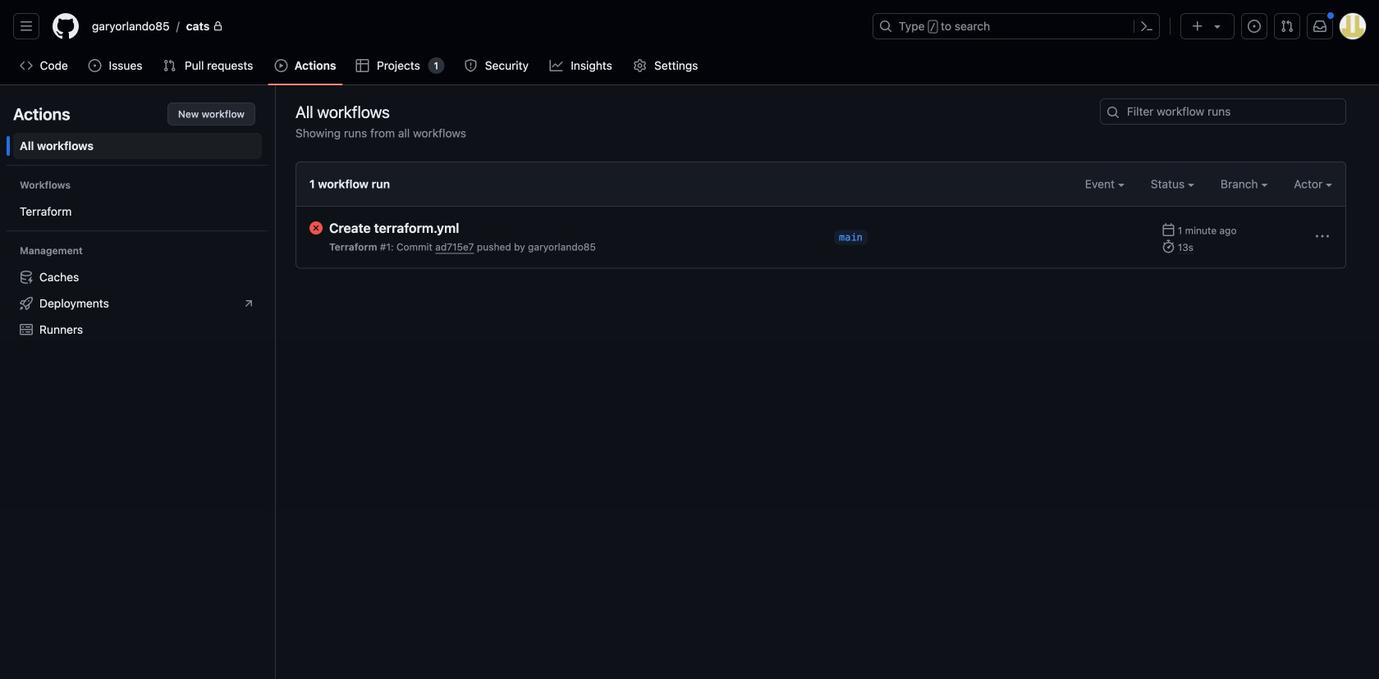 Task type: locate. For each thing, give the bounding box(es) containing it.
show options image
[[1316, 230, 1330, 243]]

issue opened image
[[88, 59, 101, 72]]

git pull request image
[[163, 59, 176, 72]]

shield image
[[464, 59, 477, 72]]

run duration image
[[1162, 240, 1175, 253]]

Filter workflow runs search field
[[1100, 99, 1347, 125]]

play image
[[275, 59, 288, 72]]

lock image
[[213, 21, 223, 31]]

homepage image
[[53, 13, 79, 39]]

gear image
[[634, 59, 647, 72]]

None search field
[[1100, 99, 1347, 125]]

command palette image
[[1141, 20, 1154, 33]]

triangle down image
[[1211, 20, 1224, 33]]

search image
[[1107, 106, 1120, 119]]

notifications image
[[1314, 20, 1327, 33]]

list
[[85, 13, 863, 39], [13, 264, 262, 343]]

plus image
[[1192, 20, 1205, 33]]



Task type: describe. For each thing, give the bounding box(es) containing it.
git pull request image
[[1281, 20, 1294, 33]]

graph image
[[550, 59, 563, 72]]

1 vertical spatial list
[[13, 264, 262, 343]]

table image
[[356, 59, 369, 72]]

code image
[[20, 59, 33, 72]]

issue opened image
[[1248, 20, 1261, 33]]

failed image
[[310, 222, 323, 235]]

calendar image
[[1162, 223, 1175, 237]]

0 vertical spatial list
[[85, 13, 863, 39]]



Task type: vqa. For each thing, say whether or not it's contained in the screenshot.
first damo-
no



